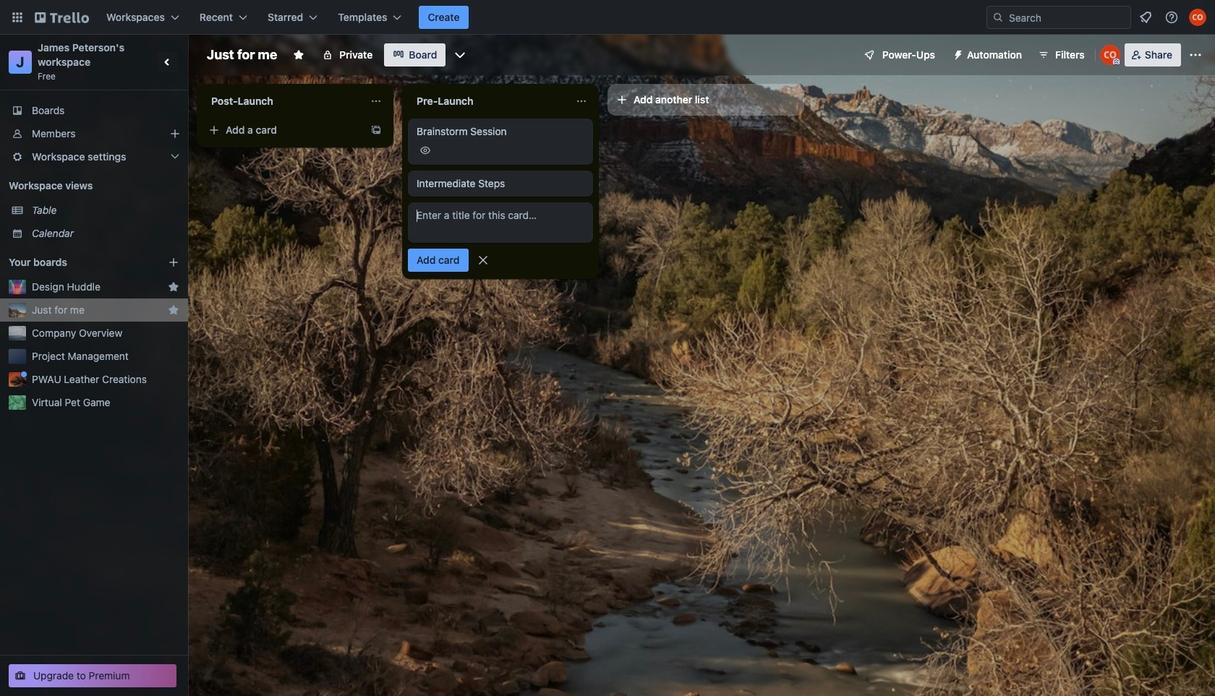 Task type: vqa. For each thing, say whether or not it's contained in the screenshot.
Create related to bottom Create Button
no



Task type: describe. For each thing, give the bounding box(es) containing it.
Enter a title for this card… text field
[[408, 203, 593, 243]]

Board name text field
[[200, 43, 284, 67]]

this member is an admin of this board. image
[[1113, 59, 1120, 65]]

customize views image
[[453, 48, 468, 62]]

star or unstar board image
[[293, 49, 305, 61]]

Search field
[[1004, 7, 1131, 27]]

your boards with 6 items element
[[9, 254, 146, 271]]

2 starred icon image from the top
[[168, 305, 179, 316]]

cancel image
[[476, 253, 490, 268]]

primary element
[[0, 0, 1215, 35]]

workspace navigation collapse icon image
[[158, 52, 178, 72]]

add board image
[[168, 257, 179, 268]]



Task type: locate. For each thing, give the bounding box(es) containing it.
0 horizontal spatial christina overa (christinaovera) image
[[1100, 45, 1121, 65]]

christina overa (christinaovera) image inside primary element
[[1189, 9, 1207, 26]]

christina overa (christinaovera) image right open information menu icon
[[1189, 9, 1207, 26]]

open information menu image
[[1165, 10, 1179, 25]]

sm image
[[947, 43, 967, 64]]

create from template… image
[[370, 124, 382, 136]]

starred icon image
[[168, 281, 179, 293], [168, 305, 179, 316]]

1 starred icon image from the top
[[168, 281, 179, 293]]

0 vertical spatial starred icon image
[[168, 281, 179, 293]]

1 vertical spatial christina overa (christinaovera) image
[[1100, 45, 1121, 65]]

christina overa (christinaovera) image
[[1189, 9, 1207, 26], [1100, 45, 1121, 65]]

show menu image
[[1189, 48, 1203, 62]]

back to home image
[[35, 6, 89, 29]]

christina overa (christinaovera) image down search field on the top of the page
[[1100, 45, 1121, 65]]

1 horizontal spatial christina overa (christinaovera) image
[[1189, 9, 1207, 26]]

1 vertical spatial starred icon image
[[168, 305, 179, 316]]

None text field
[[203, 90, 365, 113], [408, 90, 570, 113], [203, 90, 365, 113], [408, 90, 570, 113]]

0 vertical spatial christina overa (christinaovera) image
[[1189, 9, 1207, 26]]

search image
[[993, 12, 1004, 23]]

0 notifications image
[[1137, 9, 1155, 26]]



